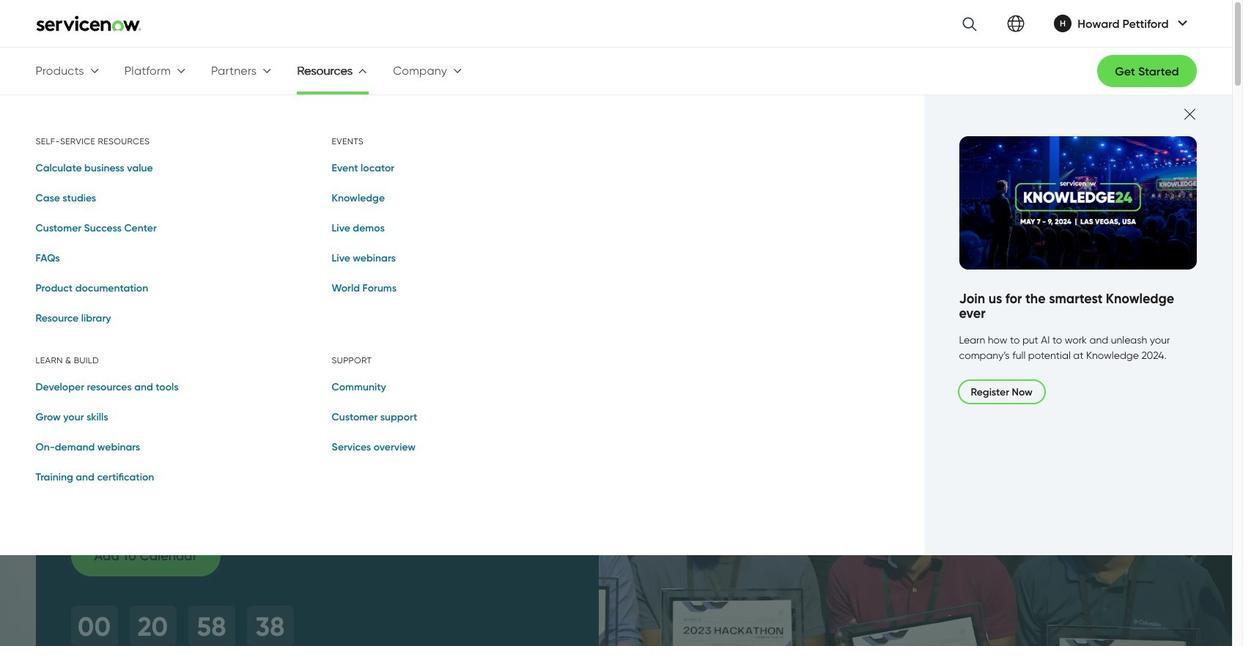 Task type: vqa. For each thing, say whether or not it's contained in the screenshot.
Arc icon
yes



Task type: locate. For each thing, give the bounding box(es) containing it.
select your country image
[[1007, 15, 1025, 32]]

servicenow image
[[36, 15, 141, 32]]



Task type: describe. For each thing, give the bounding box(es) containing it.
k24 nav image image
[[959, 136, 1197, 270]]

arc image
[[1177, 17, 1188, 29]]



